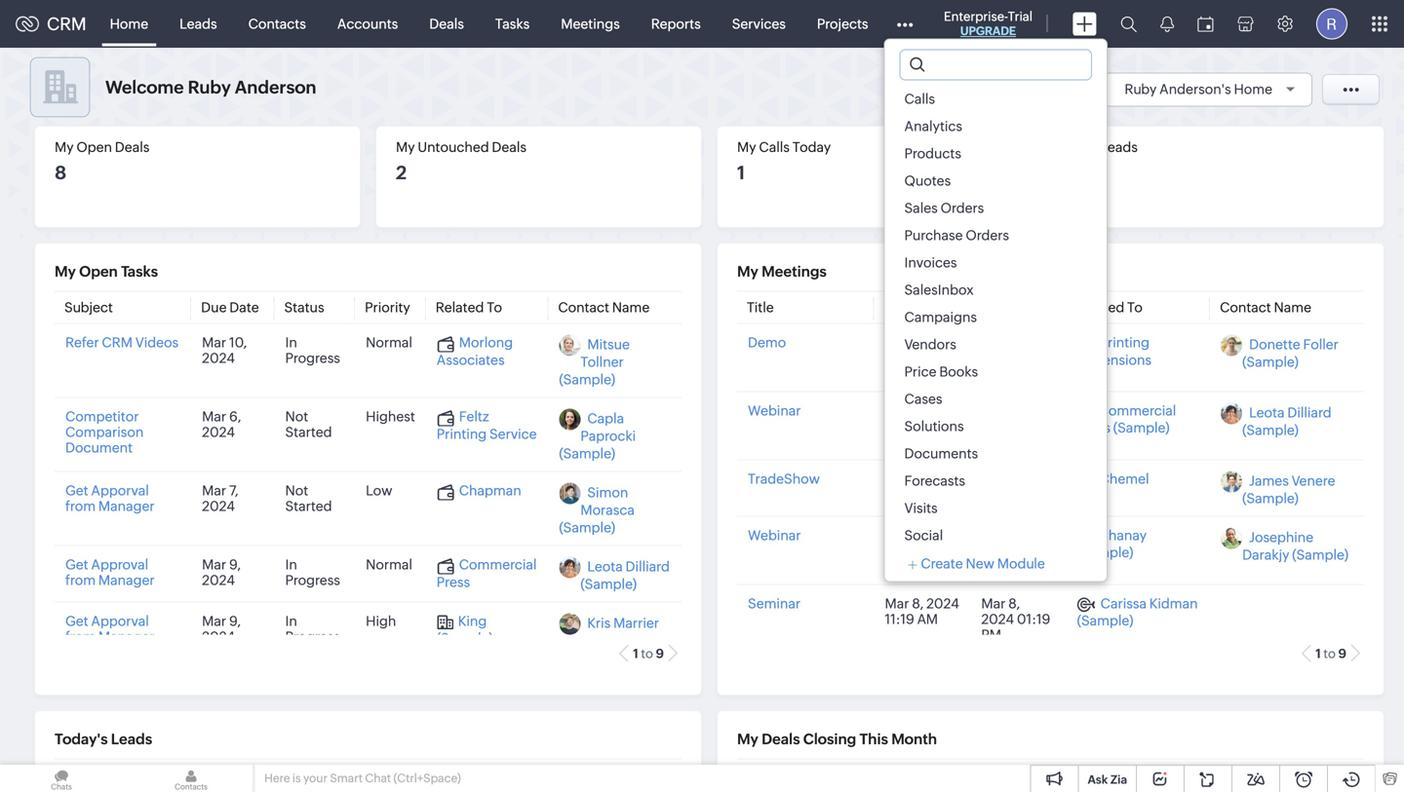 Task type: describe. For each thing, give the bounding box(es) containing it.
in for get apporval from manager
[[285, 614, 297, 629]]

1 horizontal spatial 12:19
[[1017, 351, 1049, 366]]

from
[[884, 300, 917, 315]]

services link
[[716, 0, 801, 47]]

chemel link
[[1077, 471, 1149, 487]]

name for 2nd contact name link from the left
[[1274, 300, 1312, 315]]

1 inside my calls today 1
[[737, 162, 745, 183]]

pm for commercial press (sample) link
[[981, 434, 1001, 450]]

6,
[[229, 409, 241, 425]]

commercial press
[[437, 557, 537, 590]]

apporval for mar 9, 2024
[[91, 614, 149, 629]]

8, inside "mar 8, 2024 03:19 pm"
[[1008, 528, 1020, 544]]

my calls today 1
[[737, 139, 831, 183]]

pm for chanay (sample) link
[[981, 559, 1001, 575]]

donette foller (sample)
[[1242, 337, 1339, 370]]

(sample) down king
[[437, 631, 493, 646]]

8, down 'campaigns' link
[[1008, 335, 1020, 351]]

morlong
[[459, 335, 513, 351]]

capla paprocki (sample) link
[[559, 411, 636, 462]]

products link
[[885, 140, 1107, 167]]

1 horizontal spatial leota dilliard (sample)
[[1242, 405, 1332, 438]]

8, up visits
[[912, 471, 924, 487]]

today
[[793, 139, 831, 155]]

documents link
[[885, 440, 1107, 468]]

josephine
[[1249, 530, 1314, 546]]

my for my deals closing this month
[[737, 731, 759, 748]]

morlong associates link
[[437, 335, 513, 368]]

name for first contact name link from the left
[[612, 300, 650, 315]]

normal for commercial press
[[366, 557, 412, 573]]

not started for low
[[285, 483, 332, 514]]

1 horizontal spatial meetings
[[762, 263, 827, 280]]

profile image
[[1316, 8, 1348, 39]]

(sample) up the james
[[1242, 423, 1299, 438]]

1 horizontal spatial dilliard
[[1288, 405, 1332, 421]]

this
[[860, 731, 888, 748]]

press for commercial press
[[437, 575, 470, 590]]

(sample) inside chanay (sample)
[[1077, 545, 1134, 561]]

(sample) inside mitsue tollner (sample)
[[559, 372, 615, 388]]

my for my untouched deals 2
[[396, 139, 415, 155]]

0 vertical spatial home
[[110, 16, 148, 32]]

pm for carissa kidman (sample) link
[[981, 628, 1001, 643]]

(sample) inside simon morasca (sample)
[[559, 520, 615, 536]]

2024 inside 'mar 7, 2024'
[[202, 499, 235, 514]]

1 to 9 for my meetings
[[1316, 647, 1347, 662]]

meetings link
[[545, 0, 636, 47]]

8, inside mar 8, 2024 02:19 pm
[[1008, 403, 1020, 419]]

1 vertical spatial leota dilliard (sample)
[[581, 559, 670, 592]]

feltz
[[459, 409, 489, 425]]

reports
[[651, 16, 701, 32]]

get approval from manager
[[65, 557, 155, 589]]

feltz printing service link
[[437, 409, 537, 442]]

welcome
[[105, 77, 184, 97]]

associates
[[437, 352, 505, 368]]

0 horizontal spatial tasks
[[121, 263, 158, 280]]

tollner
[[581, 354, 624, 370]]

competitor comparison document link
[[65, 409, 144, 456]]

title link
[[747, 300, 774, 315]]

invoices
[[904, 255, 957, 271]]

started for low
[[285, 499, 332, 514]]

untouched
[[418, 139, 489, 155]]

get apporval from manager for mar 9, 2024
[[65, 614, 155, 645]]

to for my open tasks
[[641, 647, 653, 662]]

enterprise-trial upgrade
[[944, 9, 1033, 38]]

pm for printing dimensions link
[[981, 366, 1001, 382]]

(ctrl+space)
[[394, 772, 461, 786]]

1 horizontal spatial leota
[[1249, 405, 1285, 421]]

contacts link
[[233, 0, 322, 47]]

list box containing calls
[[885, 85, 1107, 550]]

service
[[490, 426, 537, 442]]

deals left tasks link
[[429, 16, 464, 32]]

mar 7, 2024
[[202, 483, 238, 514]]

ask
[[1088, 774, 1108, 787]]

manager for high
[[98, 629, 155, 645]]

from for low
[[65, 499, 96, 514]]

welcome ruby anderson
[[105, 77, 316, 97]]

mar 8, 2024 03:19 pm
[[981, 528, 1053, 575]]

capla
[[587, 411, 624, 427]]

demo link
[[748, 335, 786, 351]]

donette foller (sample) link
[[1242, 337, 1339, 370]]

deals inside my untouched deals 2
[[492, 139, 527, 155]]

1 related to from the left
[[436, 300, 502, 315]]

mar 8, 2024 11:19 am for mar 8, 2024 12:19 pm
[[885, 335, 959, 366]]

mitsue tollner (sample) link
[[559, 337, 630, 388]]

2024 inside "mar 8, 2024 03:19 pm"
[[981, 544, 1014, 559]]

logo image
[[16, 16, 39, 32]]

chats image
[[0, 766, 123, 793]]

printing dimensions
[[1077, 335, 1152, 368]]

1 horizontal spatial ruby
[[1125, 81, 1157, 97]]

sales orders
[[904, 200, 984, 216]]

carissa kidman (sample)
[[1077, 596, 1198, 629]]

purchase orders link
[[885, 222, 1107, 249]]

apporval for mar 7, 2024
[[91, 483, 149, 499]]

webinar link for 12:19
[[748, 528, 801, 544]]

8, up price
[[912, 335, 924, 351]]

accounts
[[337, 16, 398, 32]]

0 vertical spatial mar 8, 2024 12:19 pm
[[981, 335, 1049, 382]]

calls inside 'list box'
[[904, 91, 935, 107]]

(sample) up kris
[[581, 577, 637, 592]]

11:19 for mar 8, 2024 12:19 pm
[[885, 351, 915, 366]]

8, down module at the bottom right of page
[[1008, 596, 1020, 612]]

10,
[[229, 335, 247, 351]]

reports link
[[636, 0, 716, 47]]

price
[[904, 364, 937, 380]]

leads for my leads
[[1100, 139, 1138, 155]]

0 horizontal spatial 01:19
[[885, 419, 918, 434]]

webinar for mar 8, 2024 01:19 pm
[[748, 403, 801, 419]]

0 vertical spatial leota dilliard (sample) link
[[1242, 405, 1332, 438]]

mitsue
[[587, 337, 630, 353]]

get apporval from manager for mar 7, 2024
[[65, 483, 155, 514]]

progress for (sample)
[[285, 629, 340, 645]]

mar inside mar 6, 2024
[[202, 409, 226, 425]]

(sample) inside capla paprocki (sample)
[[559, 446, 615, 462]]

2024 inside mar 6, 2024
[[202, 425, 235, 440]]

visits link
[[885, 495, 1107, 522]]

Other Modules field
[[884, 8, 926, 39]]

competitor comparison document
[[65, 409, 144, 456]]

1 for my meetings
[[1316, 647, 1321, 662]]

mar 9, 2024 for get approval from manager
[[202, 557, 241, 589]]

2 related from the left
[[1076, 300, 1125, 315]]

chemel
[[1100, 471, 1149, 487]]

forecasts
[[904, 473, 965, 489]]

refer crm videos link
[[65, 335, 179, 351]]

josephine darakjy (sample)
[[1242, 530, 1349, 563]]

campaigns link
[[885, 304, 1107, 331]]

press for commercial press (sample)
[[1077, 420, 1111, 436]]

8
[[55, 162, 66, 183]]

sales
[[904, 200, 938, 216]]

tasks link
[[480, 0, 545, 47]]

2 related to link from the left
[[1076, 300, 1143, 315]]

status link
[[284, 300, 324, 315]]

morasca
[[581, 503, 635, 518]]

progress for associates
[[285, 351, 340, 366]]

priority
[[365, 300, 410, 315]]

get for normal
[[65, 557, 88, 573]]

analytics link
[[885, 113, 1107, 140]]

my for my leads
[[1079, 139, 1098, 155]]

king (sample) link
[[437, 614, 493, 646]]

2024 inside mar 8, 2024 02:19 pm
[[981, 419, 1014, 434]]

search image
[[1120, 16, 1137, 32]]

ask zia
[[1088, 774, 1127, 787]]

1 horizontal spatial 01:19
[[1017, 612, 1051, 628]]

calls link
[[885, 85, 1107, 113]]

solutions link
[[885, 413, 1107, 440]]

get for low
[[65, 483, 88, 499]]

contacts image
[[130, 766, 253, 793]]

2 to from the left
[[1127, 300, 1143, 315]]

my open tasks
[[55, 263, 158, 280]]

contact name for first contact name link from the left
[[558, 300, 650, 315]]

orders for sales orders
[[941, 200, 984, 216]]

mar 8, 2024 11:19 am for mar 8, 2024 01:19 pm
[[885, 596, 959, 628]]

(sample) inside james venere (sample)
[[1242, 491, 1299, 507]]

not for mar 7, 2024
[[285, 483, 308, 499]]

1 vertical spatial home
[[1234, 81, 1273, 97]]

chanay
[[1099, 528, 1147, 544]]

2024 inside mar 10, 2024
[[202, 351, 235, 366]]

normal for morlong associates
[[366, 335, 412, 351]]

here is your smart chat (ctrl+space)
[[264, 772, 461, 786]]

ruby anderson's home link
[[1125, 81, 1302, 97]]

from for normal
[[65, 573, 96, 589]]

seminar link
[[748, 596, 801, 612]]

upgrade
[[960, 24, 1016, 38]]

foller
[[1303, 337, 1339, 353]]

progress for press
[[285, 573, 340, 589]]

carissa
[[1101, 596, 1147, 612]]

1 vertical spatial mar 8, 2024 12:19 pm
[[885, 528, 959, 559]]

1 vertical spatial leota dilliard (sample) link
[[581, 559, 670, 592]]

1 to from the left
[[487, 300, 502, 315]]

capla paprocki (sample)
[[559, 411, 636, 462]]

1 vertical spatial crm
[[102, 335, 133, 351]]



Task type: locate. For each thing, give the bounding box(es) containing it.
11:19 for mar 8, 2024 01:19 pm
[[885, 612, 915, 628]]

8, down visits
[[912, 528, 924, 544]]

1 vertical spatial press
[[437, 575, 470, 590]]

2 from from the top
[[65, 573, 96, 589]]

11:19
[[885, 351, 915, 366], [885, 612, 915, 628]]

1 vertical spatial progress
[[285, 573, 340, 589]]

(sample) down tollner
[[559, 372, 615, 388]]

orders inside "link"
[[941, 200, 984, 216]]

2 get apporval from manager from the top
[[65, 614, 155, 645]]

1 horizontal spatial to
[[1324, 647, 1336, 662]]

2 horizontal spatial 1
[[1316, 647, 1321, 662]]

simon morasca (sample)
[[559, 485, 635, 536]]

not right 7,
[[285, 483, 308, 499]]

refer crm videos
[[65, 335, 179, 351]]

in progress for (sample)
[[285, 614, 340, 645]]

quotes link
[[885, 167, 1107, 195]]

open for deals
[[76, 139, 112, 155]]

0 horizontal spatial 1 to 9
[[633, 647, 664, 662]]

0 horizontal spatial commercial
[[459, 557, 537, 573]]

0 vertical spatial webinar link
[[748, 403, 801, 419]]

0 horizontal spatial meetings
[[561, 16, 620, 32]]

apporval down get approval from manager link
[[91, 614, 149, 629]]

(sample) down the james
[[1242, 491, 1299, 507]]

0 vertical spatial get apporval from manager link
[[65, 483, 155, 514]]

1 horizontal spatial leota dilliard (sample) link
[[1242, 405, 1332, 438]]

0 vertical spatial leota
[[1249, 405, 1285, 421]]

7,
[[229, 483, 238, 499]]

2 vertical spatial from
[[65, 629, 96, 645]]

get apporval from manager
[[65, 483, 155, 514], [65, 614, 155, 645]]

my for my calls today 1
[[737, 139, 756, 155]]

started left low
[[285, 499, 332, 514]]

due date link
[[201, 300, 259, 315]]

my untouched deals 2
[[396, 139, 527, 183]]

mar 8, 2024 12:19 pm down visits
[[885, 528, 959, 559]]

calendar image
[[1198, 16, 1214, 32]]

0 vertical spatial started
[[285, 425, 332, 440]]

orders down sales orders "link"
[[966, 228, 1009, 243]]

campaigns
[[904, 310, 977, 325]]

1 9 from the left
[[656, 647, 664, 662]]

month
[[892, 731, 937, 748]]

ruby down leads link
[[188, 77, 231, 97]]

not started left low
[[285, 483, 332, 514]]

calls
[[904, 91, 935, 107], [759, 139, 790, 155]]

carissa kidman (sample) link
[[1077, 596, 1198, 629]]

3 in progress from the top
[[285, 614, 340, 645]]

1 in progress from the top
[[285, 335, 340, 366]]

is
[[292, 772, 301, 786]]

1 vertical spatial get
[[65, 557, 88, 573]]

create new module
[[921, 556, 1045, 572]]

in progress for associates
[[285, 335, 340, 366]]

2 progress from the top
[[285, 573, 340, 589]]

2 vertical spatial in
[[285, 614, 297, 629]]

paprocki
[[581, 429, 636, 444]]

(sample) inside carissa kidman (sample)
[[1077, 613, 1134, 629]]

seminar
[[748, 596, 801, 612]]

commercial up king
[[459, 557, 537, 573]]

1 get from the top
[[65, 483, 88, 499]]

(sample) inside commercial press (sample)
[[1113, 420, 1170, 436]]

0 vertical spatial not
[[285, 409, 308, 425]]

1 vertical spatial commercial
[[459, 557, 537, 573]]

deals left closing
[[762, 731, 800, 748]]

0 vertical spatial mar 8, 2024 01:19 pm
[[885, 403, 959, 434]]

leota dilliard (sample) up the james
[[1242, 405, 1332, 438]]

1 contact from the left
[[558, 300, 609, 315]]

2 not started from the top
[[285, 483, 332, 514]]

2 9, from the top
[[229, 614, 241, 629]]

get apporval from manager link for mar 7, 2024
[[65, 483, 155, 514]]

2 get apporval from manager link from the top
[[65, 614, 155, 645]]

my for my open tasks
[[55, 263, 76, 280]]

leads for today's leads
[[111, 731, 152, 748]]

darakjy
[[1242, 548, 1290, 563]]

12:19 left create at the bottom right of the page
[[885, 544, 917, 559]]

signals image
[[1160, 16, 1174, 32]]

to
[[487, 300, 502, 315], [1127, 300, 1143, 315]]

3 from from the top
[[65, 629, 96, 645]]

ruby
[[188, 77, 231, 97], [1125, 81, 1157, 97]]

my
[[55, 139, 74, 155], [396, 139, 415, 155], [737, 139, 756, 155], [1079, 139, 1098, 155], [55, 263, 76, 280], [737, 263, 759, 280], [737, 731, 759, 748]]

0 vertical spatial 12:19
[[1017, 351, 1049, 366]]

0 horizontal spatial leota
[[587, 559, 623, 575]]

2 contact name from the left
[[1220, 300, 1312, 315]]

get apporval from manager link down get approval from manager link
[[65, 614, 155, 645]]

0 vertical spatial in progress
[[285, 335, 340, 366]]

1 manager from the top
[[98, 499, 155, 514]]

webinar link down demo
[[748, 403, 801, 419]]

2 name from the left
[[1274, 300, 1312, 315]]

0 horizontal spatial ruby
[[188, 77, 231, 97]]

1 webinar from the top
[[748, 403, 801, 419]]

home
[[110, 16, 148, 32], [1234, 81, 1273, 97]]

crm right refer
[[102, 335, 133, 351]]

highest
[[366, 409, 415, 425]]

2 get from the top
[[65, 557, 88, 573]]

profile element
[[1305, 0, 1359, 47]]

to for my meetings
[[1324, 647, 1336, 662]]

3 progress from the top
[[285, 629, 340, 645]]

to up 'printing dimensions' at the top of the page
[[1127, 300, 1143, 315]]

signals element
[[1149, 0, 1186, 48]]

contact up donette
[[1220, 300, 1271, 315]]

leota dilliard (sample) link up the james
[[1242, 405, 1332, 438]]

printing
[[1100, 335, 1150, 351], [437, 426, 487, 442]]

11:19 down social at bottom
[[885, 612, 915, 628]]

crm link
[[16, 14, 86, 34]]

kris marrier (sample)
[[581, 616, 659, 649]]

ruby left 'anderson's' at the top
[[1125, 81, 1157, 97]]

8, up module at the bottom right of page
[[1008, 528, 1020, 544]]

1 vertical spatial mar 8, 2024 11:19 am
[[885, 596, 959, 628]]

(sample) down paprocki at the left
[[559, 446, 615, 462]]

orders
[[941, 200, 984, 216], [966, 228, 1009, 243]]

mar inside "mar 8, 2024 03:19 pm"
[[981, 528, 1006, 544]]

1 from from the top
[[65, 499, 96, 514]]

manager inside the get approval from manager
[[98, 573, 155, 589]]

mar 8, 2024 11:19 am down campaigns
[[885, 335, 959, 366]]

1 to 9 for my open tasks
[[633, 647, 664, 662]]

9, for get apporval from manager
[[229, 614, 241, 629]]

deals
[[429, 16, 464, 32], [115, 139, 150, 155], [492, 139, 527, 155], [762, 731, 800, 748]]

my inside my open deals 8
[[55, 139, 74, 155]]

0 horizontal spatial name
[[612, 300, 650, 315]]

1 horizontal spatial calls
[[904, 91, 935, 107]]

2 webinar link from the top
[[748, 528, 801, 544]]

create menu element
[[1061, 0, 1109, 47]]

2 mar 9, 2024 from the top
[[202, 614, 241, 645]]

kris
[[587, 616, 611, 631]]

related to up morlong
[[436, 300, 502, 315]]

apporval down document
[[91, 483, 149, 499]]

2 mar 8, 2024 11:19 am from the top
[[885, 596, 959, 628]]

sales orders link
[[885, 195, 1107, 222]]

from inside the get approval from manager
[[65, 573, 96, 589]]

accounts link
[[322, 0, 414, 47]]

get apporval from manager link down document
[[65, 483, 155, 514]]

0 horizontal spatial leads
[[111, 731, 152, 748]]

social
[[904, 528, 943, 544]]

2 not from the top
[[285, 483, 308, 499]]

0 vertical spatial dilliard
[[1288, 405, 1332, 421]]

not for mar 6, 2024
[[285, 409, 308, 425]]

commercial for commercial press
[[459, 557, 537, 573]]

mar inside mar 10, 2024
[[202, 335, 226, 351]]

1 vertical spatial leota
[[587, 559, 623, 575]]

mar 8, 2024 11:19 am
[[885, 335, 959, 366], [885, 596, 959, 628]]

crm right logo
[[47, 14, 86, 34]]

0 horizontal spatial leota dilliard (sample)
[[581, 559, 670, 592]]

1 am from the top
[[917, 351, 938, 366]]

related to link up 'printing dimensions' at the top of the page
[[1076, 300, 1143, 315]]

not
[[285, 409, 308, 425], [285, 483, 308, 499]]

8, down "price books" link
[[1008, 403, 1020, 419]]

price books
[[904, 364, 978, 380]]

get apporval from manager down get approval from manager link
[[65, 614, 155, 645]]

am left books
[[917, 351, 938, 366]]

(sample) down 'morasca'
[[559, 520, 615, 536]]

dilliard up marrier
[[626, 559, 670, 575]]

9,
[[229, 557, 241, 573], [229, 614, 241, 629]]

salesinbox link
[[885, 276, 1107, 304]]

01:19 down 'cases'
[[885, 419, 918, 434]]

0 horizontal spatial related to link
[[436, 300, 502, 315]]

search element
[[1109, 0, 1149, 48]]

get apporval from manager link for mar 9, 2024
[[65, 614, 155, 645]]

2 vertical spatial get
[[65, 614, 88, 629]]

0 vertical spatial tasks
[[495, 16, 530, 32]]

1 not started from the top
[[285, 409, 332, 440]]

1 to from the left
[[641, 647, 653, 662]]

(sample) down donette
[[1242, 354, 1299, 370]]

0 vertical spatial 11:19
[[885, 351, 915, 366]]

9 for my meetings
[[1338, 647, 1347, 662]]

1 vertical spatial tasks
[[121, 263, 158, 280]]

press inside commercial press
[[437, 575, 470, 590]]

1 horizontal spatial tasks
[[495, 16, 530, 32]]

03:19
[[1017, 544, 1053, 559]]

webinar down demo
[[748, 403, 801, 419]]

0 horizontal spatial calls
[[759, 139, 790, 155]]

related to up 'printing dimensions' at the top of the page
[[1076, 300, 1143, 315]]

name up mitsue
[[612, 300, 650, 315]]

press up chemel link
[[1077, 420, 1111, 436]]

2 started from the top
[[285, 499, 332, 514]]

get down get approval from manager link
[[65, 614, 88, 629]]

2 apporval from the top
[[91, 614, 149, 629]]

my open deals 8
[[55, 139, 150, 183]]

0 vertical spatial in
[[285, 335, 297, 351]]

price books link
[[885, 358, 1107, 386]]

1 horizontal spatial name
[[1274, 300, 1312, 315]]

deals link
[[414, 0, 480, 47]]

1 vertical spatial 01:19
[[1017, 612, 1051, 628]]

not right 6,
[[285, 409, 308, 425]]

commercial down the dimensions
[[1099, 403, 1176, 419]]

get for high
[[65, 614, 88, 629]]

2 webinar from the top
[[748, 528, 801, 544]]

projects
[[817, 16, 868, 32]]

related
[[436, 300, 484, 315], [1076, 300, 1125, 315]]

1 for my open tasks
[[633, 647, 639, 662]]

0 horizontal spatial mar 8, 2024 12:19 pm
[[885, 528, 959, 559]]

0 horizontal spatial 12:19
[[885, 544, 917, 559]]

contact up mitsue
[[558, 300, 609, 315]]

mar 8, 2024 02:19 pm
[[981, 403, 1053, 450]]

0 vertical spatial calls
[[904, 91, 935, 107]]

1 vertical spatial webinar link
[[748, 528, 801, 544]]

subject
[[64, 300, 113, 315]]

webinar link down tradeshow link
[[748, 528, 801, 544]]

manager for normal
[[98, 573, 155, 589]]

1 contact name from the left
[[558, 300, 650, 315]]

orders for purchase orders
[[966, 228, 1009, 243]]

1 vertical spatial apporval
[[91, 614, 149, 629]]

deals down the welcome
[[115, 139, 150, 155]]

meetings up title "link"
[[762, 263, 827, 280]]

1 vertical spatial from
[[65, 573, 96, 589]]

(sample) down josephine
[[1292, 548, 1349, 563]]

1 vertical spatial manager
[[98, 573, 155, 589]]

printing up the dimensions
[[1100, 335, 1150, 351]]

(sample) inside the "kris marrier (sample)"
[[581, 633, 637, 649]]

1 vertical spatial mar 9, 2024
[[202, 614, 241, 645]]

low
[[366, 483, 392, 499]]

0 horizontal spatial to
[[641, 647, 653, 662]]

in progress for press
[[285, 557, 340, 589]]

(sample) down kris
[[581, 633, 637, 649]]

vendors link
[[885, 331, 1107, 358]]

marrier
[[614, 616, 659, 631]]

2 in progress from the top
[[285, 557, 340, 589]]

contact name for 2nd contact name link from the left
[[1220, 300, 1312, 315]]

my for my open deals 8
[[55, 139, 74, 155]]

2 am from the top
[[917, 612, 938, 628]]

3 in from the top
[[285, 614, 297, 629]]

press up king
[[437, 575, 470, 590]]

2 normal from the top
[[366, 557, 412, 573]]

am for mar 8, 2024 12:19 pm
[[917, 351, 938, 366]]

1 horizontal spatial to
[[1127, 300, 1143, 315]]

from for high
[[65, 629, 96, 645]]

0 vertical spatial crm
[[47, 14, 86, 34]]

commercial inside commercial press (sample)
[[1099, 403, 1176, 419]]

1 horizontal spatial printing
[[1100, 335, 1150, 351]]

manager
[[98, 499, 155, 514], [98, 573, 155, 589], [98, 629, 155, 645]]

anderson's
[[1160, 81, 1231, 97]]

1 horizontal spatial leads
[[180, 16, 217, 32]]

leota dilliard (sample) link up marrier
[[581, 559, 670, 592]]

get inside the get approval from manager
[[65, 557, 88, 573]]

1 vertical spatial webinar
[[748, 528, 801, 544]]

1 vertical spatial in
[[285, 557, 297, 573]]

1 get apporval from manager from the top
[[65, 483, 155, 514]]

chat
[[365, 772, 391, 786]]

orders up purchase orders
[[941, 200, 984, 216]]

0 horizontal spatial crm
[[47, 14, 86, 34]]

tasks right deals link
[[495, 16, 530, 32]]

8, down create at the bottom right of the page
[[912, 596, 924, 612]]

1 horizontal spatial mar 8, 2024 01:19 pm
[[981, 596, 1051, 643]]

get left approval
[[65, 557, 88, 573]]

(sample) up chemel
[[1113, 420, 1170, 436]]

0 horizontal spatial 1
[[633, 647, 639, 662]]

2 in from the top
[[285, 557, 297, 573]]

9, for get approval from manager
[[229, 557, 241, 573]]

comparison
[[65, 425, 144, 440]]

mar inside 'mar 7, 2024'
[[202, 483, 226, 499]]

mar 9, 2024 for get apporval from manager
[[202, 614, 241, 645]]

3 get from the top
[[65, 614, 88, 629]]

due
[[201, 300, 227, 315]]

started right 6,
[[285, 425, 332, 440]]

name up donette
[[1274, 300, 1312, 315]]

social link
[[885, 522, 1107, 550]]

0 vertical spatial printing
[[1100, 335, 1150, 351]]

create menu image
[[1073, 12, 1097, 36]]

meetings right tasks link
[[561, 16, 620, 32]]

started for highest
[[285, 425, 332, 440]]

deals inside my open deals 8
[[115, 139, 150, 155]]

contact name up mitsue
[[558, 300, 650, 315]]

12:19 down 'campaigns' link
[[1017, 351, 1049, 366]]

0 horizontal spatial leota dilliard (sample) link
[[581, 559, 670, 592]]

(sample) inside the josephine darakjy (sample)
[[1292, 548, 1349, 563]]

open for tasks
[[79, 263, 118, 280]]

in for get approval from manager
[[285, 557, 297, 573]]

1 webinar link from the top
[[748, 403, 801, 419]]

home link
[[94, 0, 164, 47]]

leads link
[[164, 0, 233, 47]]

0 horizontal spatial mar 8, 2024 01:19 pm
[[885, 403, 959, 434]]

documents
[[904, 446, 978, 462]]

create
[[921, 556, 963, 572]]

1 vertical spatial normal
[[366, 557, 412, 573]]

Search Modules text field
[[901, 50, 1091, 79]]

manager for low
[[98, 499, 155, 514]]

feltz printing service
[[437, 409, 537, 442]]

mar 8, 2024 01:19 pm down module at the bottom right of page
[[981, 596, 1051, 643]]

1 apporval from the top
[[91, 483, 149, 499]]

open inside my open deals 8
[[76, 139, 112, 155]]

1 vertical spatial dilliard
[[626, 559, 670, 575]]

mitsue tollner (sample)
[[559, 337, 630, 388]]

01:19 down module at the bottom right of page
[[1017, 612, 1051, 628]]

1 related from the left
[[436, 300, 484, 315]]

leota dilliard (sample) up marrier
[[581, 559, 670, 592]]

tradeshow link
[[748, 471, 820, 487]]

home up the welcome
[[110, 16, 148, 32]]

webinar for mar 8, 2024 12:19 pm
[[748, 528, 801, 544]]

calls left today
[[759, 139, 790, 155]]

contact name up donette
[[1220, 300, 1312, 315]]

open down the welcome
[[76, 139, 112, 155]]

0 vertical spatial press
[[1077, 420, 1111, 436]]

2024
[[926, 335, 959, 351], [202, 351, 235, 366], [981, 351, 1014, 366], [926, 403, 959, 419], [981, 419, 1014, 434], [202, 425, 235, 440], [926, 471, 959, 487], [202, 499, 235, 514], [926, 528, 959, 544], [981, 544, 1014, 559], [202, 573, 235, 589], [926, 596, 959, 612], [981, 612, 1014, 628], [202, 629, 235, 645]]

1 progress from the top
[[285, 351, 340, 366]]

1 1 to 9 from the left
[[633, 647, 664, 662]]

0 horizontal spatial to
[[487, 300, 502, 315]]

not started right 6,
[[285, 409, 332, 440]]

1 related to link from the left
[[436, 300, 502, 315]]

0 horizontal spatial contact name
[[558, 300, 650, 315]]

leota down 'morasca'
[[587, 559, 623, 575]]

commercial press link
[[437, 557, 537, 590]]

2 1 to 9 from the left
[[1316, 647, 1347, 662]]

contact name link up donette
[[1220, 300, 1312, 315]]

leota down donette foller (sample) at right top
[[1249, 405, 1285, 421]]

2 11:19 from the top
[[885, 612, 915, 628]]

enterprise-
[[944, 9, 1008, 24]]

1 horizontal spatial contact name link
[[1220, 300, 1312, 315]]

deals right untouched
[[492, 139, 527, 155]]

1 vertical spatial get apporval from manager
[[65, 614, 155, 645]]

9 for my open tasks
[[656, 647, 664, 662]]

1 vertical spatial 12:19
[[885, 544, 917, 559]]

2 contact name link from the left
[[1220, 300, 1312, 315]]

not started for highest
[[285, 409, 332, 440]]

mar inside mar 8, 2024 02:19 pm
[[981, 403, 1006, 419]]

0 vertical spatial from
[[65, 499, 96, 514]]

0 horizontal spatial 9
[[656, 647, 664, 662]]

(sample)
[[1242, 354, 1299, 370], [559, 372, 615, 388], [1113, 420, 1170, 436], [1242, 423, 1299, 438], [559, 446, 615, 462], [1242, 491, 1299, 507], [559, 520, 615, 536], [1077, 545, 1134, 561], [1292, 548, 1349, 563], [581, 577, 637, 592], [1077, 613, 1134, 629], [437, 631, 493, 646], [581, 633, 637, 649]]

related to link up morlong
[[436, 300, 502, 315]]

1 horizontal spatial 9
[[1338, 647, 1347, 662]]

anderson
[[235, 77, 316, 97]]

normal down priority link
[[366, 335, 412, 351]]

mar 8, 2024 11:19 am down create at the bottom right of the page
[[885, 596, 959, 628]]

webinar down tradeshow link
[[748, 528, 801, 544]]

normal up high
[[366, 557, 412, 573]]

2 horizontal spatial leads
[[1100, 139, 1138, 155]]

list box
[[885, 85, 1107, 550]]

in for refer crm videos
[[285, 335, 297, 351]]

3 manager from the top
[[98, 629, 155, 645]]

0 vertical spatial am
[[917, 351, 938, 366]]

0 vertical spatial 9,
[[229, 557, 241, 573]]

to up morlong
[[487, 300, 502, 315]]

webinar link for 01:19
[[748, 403, 801, 419]]

calls up the analytics
[[904, 91, 935, 107]]

demo
[[748, 335, 786, 351]]

1 vertical spatial meetings
[[762, 263, 827, 280]]

1 vertical spatial 11:19
[[885, 612, 915, 628]]

1 name from the left
[[612, 300, 650, 315]]

0 vertical spatial get apporval from manager
[[65, 483, 155, 514]]

contact name link
[[558, 300, 650, 315], [1220, 300, 1312, 315]]

1 normal from the top
[[366, 335, 412, 351]]

2 9 from the left
[[1338, 647, 1347, 662]]

2 vertical spatial in progress
[[285, 614, 340, 645]]

printing inside the 'feltz printing service'
[[437, 426, 487, 442]]

commercial inside commercial press
[[459, 557, 537, 573]]

press inside commercial press (sample)
[[1077, 420, 1111, 436]]

related up morlong
[[436, 300, 484, 315]]

2 vertical spatial progress
[[285, 629, 340, 645]]

books
[[939, 364, 978, 380]]

0 vertical spatial leads
[[180, 16, 217, 32]]

my for my meetings
[[737, 263, 759, 280]]

1 vertical spatial orders
[[966, 228, 1009, 243]]

1 started from the top
[[285, 425, 332, 440]]

chapman link
[[437, 483, 521, 501]]

0 vertical spatial not started
[[285, 409, 332, 440]]

dimensions
[[1077, 352, 1152, 368]]

1 vertical spatial started
[[285, 499, 332, 514]]

salesinbox
[[904, 282, 974, 298]]

priority link
[[365, 300, 410, 315]]

your
[[303, 772, 328, 786]]

get down document
[[65, 483, 88, 499]]

1 mar 8, 2024 11:19 am from the top
[[885, 335, 959, 366]]

am down create at the bottom right of the page
[[917, 612, 938, 628]]

am for mar 8, 2024 01:19 pm
[[917, 612, 938, 628]]

1 not from the top
[[285, 409, 308, 425]]

purchase orders
[[904, 228, 1009, 243]]

1 11:19 from the top
[[885, 351, 915, 366]]

tasks up videos
[[121, 263, 158, 280]]

1 mar 9, 2024 from the top
[[202, 557, 241, 589]]

smart
[[330, 772, 363, 786]]

1 vertical spatial mar 8, 2024 01:19 pm
[[981, 596, 1051, 643]]

new
[[966, 556, 995, 572]]

commercial for commercial press (sample)
[[1099, 403, 1176, 419]]

pm inside "mar 8, 2024 03:19 pm"
[[981, 559, 1001, 575]]

title
[[747, 300, 774, 315]]

1 horizontal spatial commercial
[[1099, 403, 1176, 419]]

2 manager from the top
[[98, 573, 155, 589]]

1 contact name link from the left
[[558, 300, 650, 315]]

products
[[904, 146, 961, 161]]

pm inside mar 8, 2024 02:19 pm
[[981, 434, 1001, 450]]

calls inside my calls today 1
[[759, 139, 790, 155]]

dilliard down donette foller (sample) link
[[1288, 405, 1332, 421]]

mar 8, 2024 01:19 pm up documents
[[885, 403, 959, 434]]

commercial press (sample) link
[[1077, 403, 1176, 436]]

0 vertical spatial webinar
[[748, 403, 801, 419]]

(sample) down chanay
[[1077, 545, 1134, 561]]

get approval from manager link
[[65, 557, 155, 589]]

11:19 up 'cases'
[[885, 351, 915, 366]]

1 horizontal spatial related to link
[[1076, 300, 1143, 315]]

2 to from the left
[[1324, 647, 1336, 662]]

0 vertical spatial progress
[[285, 351, 340, 366]]

to
[[641, 647, 653, 662], [1324, 647, 1336, 662]]

printing inside 'printing dimensions'
[[1100, 335, 1150, 351]]

(sample) inside donette foller (sample)
[[1242, 354, 1299, 370]]

8, down price
[[912, 403, 924, 419]]

get apporval from manager down document
[[65, 483, 155, 514]]

home right 'anderson's' at the top
[[1234, 81, 1273, 97]]

james
[[1249, 473, 1289, 489]]

my inside my calls today 1
[[737, 139, 756, 155]]

leota dilliard (sample) link
[[1242, 405, 1332, 438], [581, 559, 670, 592]]

0 horizontal spatial related to
[[436, 300, 502, 315]]

2 related to from the left
[[1076, 300, 1143, 315]]

1 in from the top
[[285, 335, 297, 351]]

2 contact from the left
[[1220, 300, 1271, 315]]

donette
[[1249, 337, 1301, 353]]

0 vertical spatial mar 8, 2024 11:19 am
[[885, 335, 959, 366]]

1 9, from the top
[[229, 557, 241, 573]]

0 horizontal spatial related
[[436, 300, 484, 315]]

1 get apporval from manager link from the top
[[65, 483, 155, 514]]

my inside my untouched deals 2
[[396, 139, 415, 155]]



Task type: vqa. For each thing, say whether or not it's contained in the screenshot.


